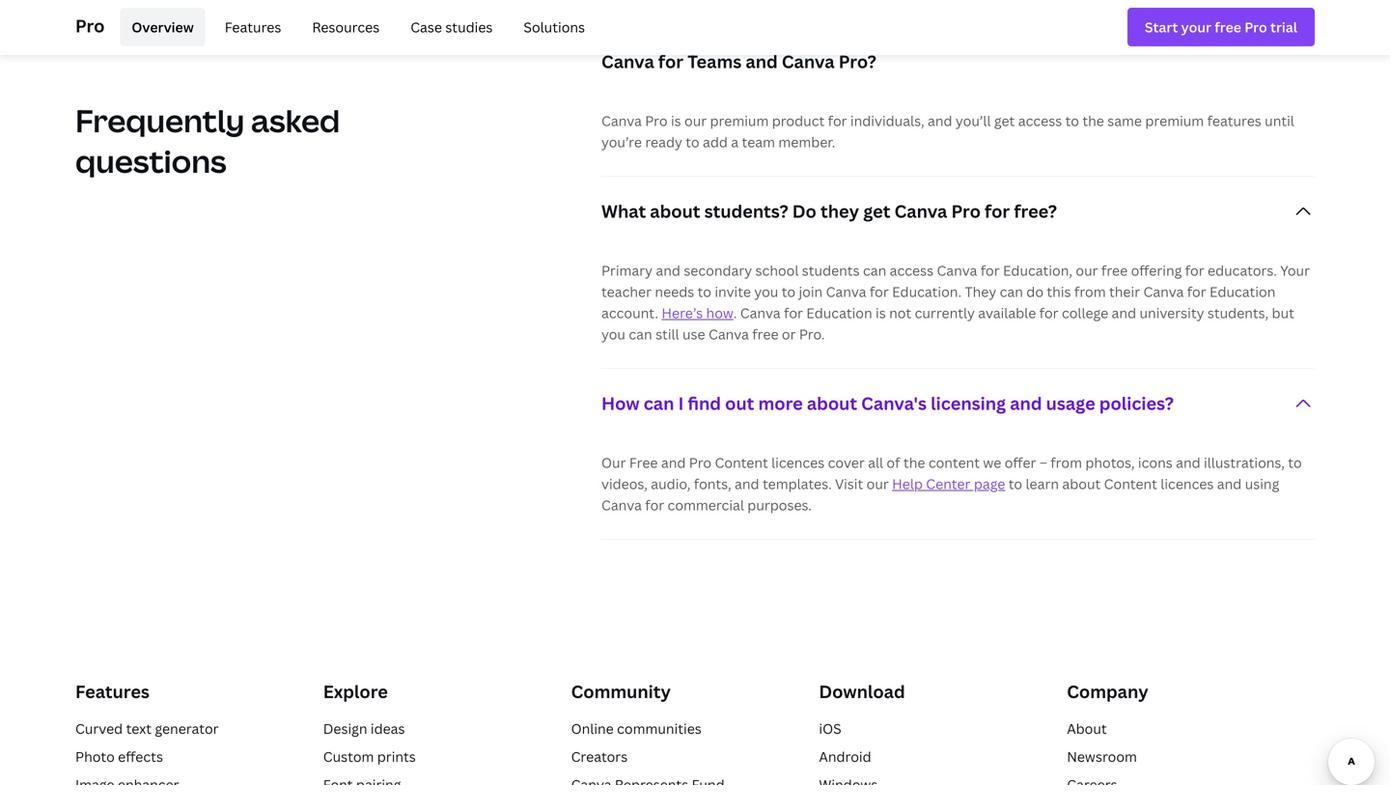 Task type: describe. For each thing, give the bounding box(es) containing it.
member.
[[779, 133, 836, 151]]

pro inside our free and pro content licences cover all of the content we offer – from photos, icons and illustrations, to videos, audio, fonts, and templates. visit our
[[689, 453, 712, 472]]

what's
[[980, 26, 1038, 50]]

team
[[742, 133, 776, 151]]

use
[[683, 325, 706, 343]]

asked
[[251, 99, 340, 141]]

you inside primary and secondary school students can access canva for education, our free offering for educators. your teacher needs to invite you to join canva for education. they can do this from their canva for education account.
[[755, 282, 779, 301]]

but
[[1272, 304, 1295, 322]]

canva inside canva pro is our premium product for individuals, and you'll get access to the same premium features until you're ready to add a team member.
[[602, 111, 642, 130]]

this
[[1047, 282, 1072, 301]]

features link
[[213, 8, 293, 46]]

curved text generator photo effects
[[75, 720, 219, 766]]

curved
[[75, 720, 123, 738]]

primary
[[602, 261, 653, 279]]

can left do
[[1000, 282, 1024, 301]]

solutions link
[[512, 8, 597, 46]]

invite
[[715, 282, 751, 301]]

from inside primary and secondary school students can access canva for education, our free offering for educators. your teacher needs to invite you to join canva for education. they can do this from their canva for education account.
[[1075, 282, 1106, 301]]

here's how link
[[662, 304, 734, 322]]

overview link
[[120, 8, 205, 46]]

college
[[1062, 304, 1109, 322]]

licensing
[[931, 391, 1006, 415]]

to learn about content licences and using canva for commercial purposes.
[[602, 475, 1280, 514]]

resources link
[[301, 8, 391, 46]]

newsroom
[[1067, 748, 1138, 766]]

do
[[793, 199, 817, 223]]

and inside canva pro is our premium product for individuals, and you'll get access to the same premium features until you're ready to add a team member.
[[928, 111, 953, 130]]

case studies
[[411, 18, 493, 36]]

is
[[602, 26, 616, 50]]

usage
[[1047, 391, 1096, 415]]

ideas
[[371, 720, 405, 738]]

1 vertical spatial about
[[807, 391, 858, 415]]

videos,
[[602, 475, 648, 493]]

pro inside dropdown button
[[952, 199, 981, 223]]

needs
[[655, 282, 695, 301]]

canva's
[[862, 391, 927, 415]]

to left same in the top right of the page
[[1066, 111, 1080, 130]]

questions
[[75, 140, 227, 182]]

online
[[571, 720, 614, 738]]

creators
[[571, 748, 628, 766]]

can inside dropdown button
[[644, 391, 675, 415]]

more
[[759, 391, 803, 415]]

same
[[1108, 111, 1143, 130]]

about inside to learn about content licences and using canva for commercial purposes.
[[1063, 475, 1101, 493]]

about
[[1067, 720, 1107, 738]]

what about students? do they get canva pro for free? button
[[602, 177, 1315, 246]]

can right the students
[[863, 261, 887, 279]]

for inside to learn about content licences and using canva for commercial purposes.
[[645, 496, 665, 514]]

of
[[887, 453, 901, 472]]

menu bar inside 'pro' element
[[112, 8, 597, 46]]

all
[[868, 453, 884, 472]]

content
[[929, 453, 980, 472]]

resources
[[312, 18, 380, 36]]

primary and secondary school students can access canva for education, our free offering for educators. your teacher needs to invite you to join canva for education. they can do this from their canva for education account.
[[602, 261, 1311, 322]]

online communities link
[[571, 720, 702, 738]]

from inside our free and pro content licences cover all of the content we offer – from photos, icons and illustrations, to videos, audio, fonts, and templates. visit our
[[1051, 453, 1083, 472]]

to inside to learn about content licences and using canva for commercial purposes.
[[1009, 475, 1023, 493]]

pro.
[[800, 325, 825, 343]]

fonts,
[[694, 475, 732, 493]]

help
[[893, 475, 923, 493]]

their
[[1110, 282, 1141, 301]]

is canva for teams available for individuals? what's the difference between canva for teams and canva pro?
[[602, 26, 1240, 73]]

do
[[1027, 282, 1044, 301]]

offer
[[1005, 453, 1037, 472]]

students
[[802, 261, 860, 279]]

2 premium from the left
[[1146, 111, 1205, 130]]

pro element
[[75, 0, 1315, 54]]

licences inside to learn about content licences and using canva for commercial purposes.
[[1161, 475, 1214, 493]]

design
[[323, 720, 367, 738]]

1 premium from the left
[[710, 111, 769, 130]]

and left usage
[[1010, 391, 1043, 415]]

using
[[1246, 475, 1280, 493]]

our
[[602, 453, 626, 472]]

your
[[1281, 261, 1311, 279]]

access inside canva pro is our premium product for individuals, and you'll get access to the same premium features until you're ready to add a team member.
[[1019, 111, 1063, 130]]

solutions
[[524, 18, 585, 36]]

commercial
[[668, 496, 745, 514]]

product
[[772, 111, 825, 130]]

and inside . canva for education is not currently available for college and university students, but you can still use canva free or pro.
[[1112, 304, 1137, 322]]

add
[[703, 133, 728, 151]]

university
[[1140, 304, 1205, 322]]

online communities creators
[[571, 720, 702, 766]]

studies
[[446, 18, 493, 36]]

the inside canva pro is our premium product for individuals, and you'll get access to the same premium features until you're ready to add a team member.
[[1083, 111, 1105, 130]]

you'll
[[956, 111, 991, 130]]

students?
[[705, 199, 789, 223]]

explore
[[323, 680, 388, 703]]

individuals?
[[874, 26, 976, 50]]

for inside canva pro is our premium product for individuals, and you'll get access to the same premium features until you're ready to add a team member.
[[828, 111, 848, 130]]

android
[[819, 748, 872, 766]]

the inside is canva for teams available for individuals? what's the difference between canva for teams and canva pro?
[[1042, 26, 1070, 50]]

what about students? do they get canva pro for free?
[[602, 199, 1058, 223]]

text
[[126, 720, 152, 738]]

how can i find out more about canva's licensing and usage policies?
[[602, 391, 1174, 415]]

find
[[688, 391, 721, 415]]

case studies link
[[399, 8, 505, 46]]

is canva pro available to teams? region
[[602, 0, 1315, 16]]

custom prints link
[[323, 748, 416, 766]]

and right icons
[[1176, 453, 1201, 472]]

to inside our free and pro content licences cover all of the content we offer – from photos, icons and illustrations, to videos, audio, fonts, and templates. visit our
[[1289, 453, 1303, 472]]

difference
[[1074, 26, 1162, 50]]

secondary
[[684, 261, 753, 279]]

i
[[679, 391, 684, 415]]

teacher
[[602, 282, 652, 301]]



Task type: vqa. For each thing, say whether or not it's contained in the screenshot.


Task type: locate. For each thing, give the bounding box(es) containing it.
school
[[756, 261, 799, 279]]

1 vertical spatial access
[[890, 261, 934, 279]]

not
[[890, 304, 912, 322]]

licences
[[772, 453, 825, 472], [1161, 475, 1214, 493]]

about
[[650, 199, 701, 223], [807, 391, 858, 415], [1063, 475, 1101, 493]]

1 horizontal spatial you
[[755, 282, 779, 301]]

0 vertical spatial from
[[1075, 282, 1106, 301]]

is left not
[[876, 304, 886, 322]]

0 horizontal spatial premium
[[710, 111, 769, 130]]

content inside to learn about content licences and using canva for commercial purposes.
[[1105, 475, 1158, 493]]

licences down icons
[[1161, 475, 1214, 493]]

you down "account."
[[602, 325, 626, 343]]

and inside is canva for teams available for individuals? what's the difference between canva for teams and canva pro?
[[746, 50, 778, 73]]

ready
[[645, 133, 683, 151]]

download
[[819, 680, 906, 703]]

effects
[[118, 748, 163, 766]]

photo
[[75, 748, 115, 766]]

page
[[974, 475, 1006, 493]]

1 horizontal spatial education
[[1210, 282, 1276, 301]]

to down "offer" on the right of page
[[1009, 475, 1023, 493]]

1 horizontal spatial about
[[807, 391, 858, 415]]

1 vertical spatial from
[[1051, 453, 1083, 472]]

0 horizontal spatial licences
[[772, 453, 825, 472]]

content down photos,
[[1105, 475, 1158, 493]]

newsroom link
[[1067, 748, 1138, 766]]

to left join
[[782, 282, 796, 301]]

0 vertical spatial get
[[995, 111, 1015, 130]]

and up audio,
[[661, 453, 686, 472]]

free inside . canva for education is not currently available for college and university students, but you can still use canva free or pro.
[[753, 325, 779, 343]]

1 horizontal spatial content
[[1105, 475, 1158, 493]]

0 horizontal spatial access
[[890, 261, 934, 279]]

pro left free?
[[952, 199, 981, 223]]

0 vertical spatial education
[[1210, 282, 1276, 301]]

0 horizontal spatial you
[[602, 325, 626, 343]]

1 vertical spatial education
[[807, 304, 873, 322]]

free left or
[[753, 325, 779, 343]]

ios link
[[819, 720, 842, 738]]

1 vertical spatial content
[[1105, 475, 1158, 493]]

communities
[[617, 720, 702, 738]]

get inside dropdown button
[[864, 199, 891, 223]]

templates.
[[763, 475, 832, 493]]

ios
[[819, 720, 842, 738]]

0 horizontal spatial content
[[715, 453, 769, 472]]

available up product
[[764, 26, 841, 50]]

our inside our free and pro content licences cover all of the content we offer – from photos, icons and illustrations, to videos, audio, fonts, and templates. visit our
[[867, 475, 889, 493]]

1 horizontal spatial available
[[979, 304, 1037, 322]]

custom
[[323, 748, 374, 766]]

they
[[965, 282, 997, 301]]

and up product
[[746, 50, 778, 73]]

how can i find out more about canva's licensing and usage policies? button
[[602, 369, 1315, 438]]

here's
[[662, 304, 703, 322]]

available inside is canva for teams available for individuals? what's the difference between canva for teams and canva pro?
[[764, 26, 841, 50]]

is up ready
[[671, 111, 681, 130]]

education,
[[1003, 261, 1073, 279]]

how
[[707, 304, 734, 322]]

access right you'll
[[1019, 111, 1063, 130]]

free
[[1102, 261, 1128, 279], [753, 325, 779, 343]]

available down they
[[979, 304, 1037, 322]]

pro left overview link
[[75, 14, 105, 38]]

about right "more"
[[807, 391, 858, 415]]

access inside primary and secondary school students can access canva for education, our free offering for educators. your teacher needs to invite you to join canva for education. they can do this from their canva for education account.
[[890, 261, 934, 279]]

0 vertical spatial our
[[685, 111, 707, 130]]

features
[[225, 18, 281, 36], [75, 680, 150, 703]]

0 vertical spatial you
[[755, 282, 779, 301]]

students,
[[1208, 304, 1269, 322]]

our inside canva pro is our premium product for individuals, and you'll get access to the same premium features until you're ready to add a team member.
[[685, 111, 707, 130]]

here's how
[[662, 304, 734, 322]]

our free and pro content licences cover all of the content we offer – from photos, icons and illustrations, to videos, audio, fonts, and templates. visit our
[[602, 453, 1303, 493]]

and up "needs"
[[656, 261, 681, 279]]

1 horizontal spatial the
[[1042, 26, 1070, 50]]

0 vertical spatial access
[[1019, 111, 1063, 130]]

individuals,
[[851, 111, 925, 130]]

0 vertical spatial licences
[[772, 453, 825, 472]]

get right you'll
[[995, 111, 1015, 130]]

our up add
[[685, 111, 707, 130]]

2 vertical spatial our
[[867, 475, 889, 493]]

teams
[[706, 26, 760, 50], [688, 50, 742, 73]]

1 horizontal spatial access
[[1019, 111, 1063, 130]]

and
[[746, 50, 778, 73], [928, 111, 953, 130], [656, 261, 681, 279], [1112, 304, 1137, 322], [1010, 391, 1043, 415], [661, 453, 686, 472], [1176, 453, 1201, 472], [735, 475, 760, 493], [1218, 475, 1242, 493]]

licences inside our free and pro content licences cover all of the content we offer – from photos, icons and illustrations, to videos, audio, fonts, and templates. visit our
[[772, 453, 825, 472]]

menu bar containing overview
[[112, 8, 597, 46]]

education inside . canva for education is not currently available for college and university students, but you can still use canva free or pro.
[[807, 304, 873, 322]]

policies?
[[1100, 391, 1174, 415]]

frequently
[[75, 99, 245, 141]]

illustrations,
[[1204, 453, 1285, 472]]

menu bar
[[112, 8, 597, 46]]

to up here's how link
[[698, 282, 712, 301]]

from up the college at top right
[[1075, 282, 1106, 301]]

community
[[571, 680, 671, 703]]

canva inside to learn about content licences and using canva for commercial purposes.
[[602, 496, 642, 514]]

the left same in the top right of the page
[[1083, 111, 1105, 130]]

2 vertical spatial the
[[904, 453, 926, 472]]

0 horizontal spatial about
[[650, 199, 701, 223]]

access up education.
[[890, 261, 934, 279]]

premium right same in the top right of the page
[[1146, 111, 1205, 130]]

our inside primary and secondary school students can access canva for education, our free offering for educators. your teacher needs to invite you to join canva for education. they can do this from their canva for education account.
[[1076, 261, 1099, 279]]

our up the college at top right
[[1076, 261, 1099, 279]]

1 horizontal spatial premium
[[1146, 111, 1205, 130]]

can left i
[[644, 391, 675, 415]]

company
[[1067, 680, 1149, 703]]

1 vertical spatial is
[[876, 304, 886, 322]]

content inside our free and pro content licences cover all of the content we offer – from photos, icons and illustrations, to videos, audio, fonts, and templates. visit our
[[715, 453, 769, 472]]

to right illustrations, on the right bottom of the page
[[1289, 453, 1303, 472]]

free inside primary and secondary school students can access canva for education, our free offering for educators. your teacher needs to invite you to join canva for education. they can do this from their canva for education account.
[[1102, 261, 1128, 279]]

.
[[734, 304, 737, 322]]

is inside . canva for education is not currently available for college and university students, but you can still use canva free or pro.
[[876, 304, 886, 322]]

1 vertical spatial our
[[1076, 261, 1099, 279]]

0 horizontal spatial features
[[75, 680, 150, 703]]

you inside . canva for education is not currently available for college and university students, but you can still use canva free or pro.
[[602, 325, 626, 343]]

0 horizontal spatial our
[[685, 111, 707, 130]]

1 vertical spatial licences
[[1161, 475, 1214, 493]]

canva
[[620, 26, 673, 50], [602, 50, 655, 73], [782, 50, 835, 73], [602, 111, 642, 130], [895, 199, 948, 223], [937, 261, 978, 279], [826, 282, 867, 301], [1144, 282, 1184, 301], [741, 304, 781, 322], [709, 325, 749, 343], [602, 496, 642, 514]]

the right what's
[[1042, 26, 1070, 50]]

and inside primary and secondary school students can access canva for education, our free offering for educators. your teacher needs to invite you to join canva for education. they can do this from their canva for education account.
[[656, 261, 681, 279]]

our down all
[[867, 475, 889, 493]]

. canva for education is not currently available for college and university students, but you can still use canva free or pro.
[[602, 304, 1295, 343]]

education
[[1210, 282, 1276, 301], [807, 304, 873, 322]]

0 vertical spatial available
[[764, 26, 841, 50]]

pro inside canva pro is our premium product for individuals, and you'll get access to the same premium features until you're ready to add a team member.
[[645, 111, 668, 130]]

0 vertical spatial the
[[1042, 26, 1070, 50]]

audio,
[[651, 475, 691, 493]]

premium up a
[[710, 111, 769, 130]]

1 horizontal spatial free
[[1102, 261, 1128, 279]]

about link
[[1067, 720, 1107, 738]]

1 vertical spatial available
[[979, 304, 1037, 322]]

0 vertical spatial content
[[715, 453, 769, 472]]

2 vertical spatial about
[[1063, 475, 1101, 493]]

learn
[[1026, 475, 1059, 493]]

our
[[685, 111, 707, 130], [1076, 261, 1099, 279], [867, 475, 889, 493]]

a
[[731, 133, 739, 151]]

how
[[602, 391, 640, 415]]

we
[[984, 453, 1002, 472]]

android link
[[819, 748, 872, 766]]

education up pro.
[[807, 304, 873, 322]]

0 horizontal spatial the
[[904, 453, 926, 472]]

icons
[[1139, 453, 1173, 472]]

creators link
[[571, 748, 628, 766]]

1 vertical spatial get
[[864, 199, 891, 223]]

education.
[[893, 282, 962, 301]]

about right what
[[650, 199, 701, 223]]

content up fonts,
[[715, 453, 769, 472]]

1 vertical spatial features
[[75, 680, 150, 703]]

free up their
[[1102, 261, 1128, 279]]

1 horizontal spatial licences
[[1161, 475, 1214, 493]]

and right fonts,
[[735, 475, 760, 493]]

pro up fonts,
[[689, 453, 712, 472]]

0 horizontal spatial available
[[764, 26, 841, 50]]

0 vertical spatial features
[[225, 18, 281, 36]]

prints
[[377, 748, 416, 766]]

about newsroom
[[1067, 720, 1138, 766]]

1 horizontal spatial features
[[225, 18, 281, 36]]

get right they
[[864, 199, 891, 223]]

can down "account."
[[629, 325, 653, 343]]

available inside . canva for education is not currently available for college and university students, but you can still use canva free or pro.
[[979, 304, 1037, 322]]

from
[[1075, 282, 1106, 301], [1051, 453, 1083, 472]]

0 vertical spatial about
[[650, 199, 701, 223]]

0 horizontal spatial education
[[807, 304, 873, 322]]

educators.
[[1208, 261, 1278, 279]]

0 horizontal spatial is
[[671, 111, 681, 130]]

0 vertical spatial is
[[671, 111, 681, 130]]

photos,
[[1086, 453, 1135, 472]]

and left you'll
[[928, 111, 953, 130]]

0 horizontal spatial get
[[864, 199, 891, 223]]

1 vertical spatial free
[[753, 325, 779, 343]]

1 vertical spatial the
[[1083, 111, 1105, 130]]

2 horizontal spatial about
[[1063, 475, 1101, 493]]

get inside canva pro is our premium product for individuals, and you'll get access to the same premium features until you're ready to add a team member.
[[995, 111, 1015, 130]]

the inside our free and pro content licences cover all of the content we offer – from photos, icons and illustrations, to videos, audio, fonts, and templates. visit our
[[904, 453, 926, 472]]

0 vertical spatial free
[[1102, 261, 1128, 279]]

2 horizontal spatial the
[[1083, 111, 1105, 130]]

1 horizontal spatial get
[[995, 111, 1015, 130]]

education down educators.
[[1210, 282, 1276, 301]]

1 vertical spatial you
[[602, 325, 626, 343]]

join
[[799, 282, 823, 301]]

from right –
[[1051, 453, 1083, 472]]

1 horizontal spatial our
[[867, 475, 889, 493]]

frequently asked questions
[[75, 99, 340, 182]]

ios android
[[819, 720, 872, 766]]

you
[[755, 282, 779, 301], [602, 325, 626, 343]]

education inside primary and secondary school students can access canva for education, our free offering for educators. your teacher needs to invite you to join canva for education. they can do this from their canva for education account.
[[1210, 282, 1276, 301]]

canva pro is our premium product for individuals, and you'll get access to the same premium features until you're ready to add a team member.
[[602, 111, 1295, 151]]

case
[[411, 18, 442, 36]]

features inside menu bar
[[225, 18, 281, 36]]

is inside canva pro is our premium product for individuals, and you'll get access to the same premium features until you're ready to add a team member.
[[671, 111, 681, 130]]

1 horizontal spatial is
[[876, 304, 886, 322]]

available
[[764, 26, 841, 50], [979, 304, 1037, 322]]

pro up ready
[[645, 111, 668, 130]]

is
[[671, 111, 681, 130], [876, 304, 886, 322]]

licences up templates.
[[772, 453, 825, 472]]

2 horizontal spatial our
[[1076, 261, 1099, 279]]

to left add
[[686, 133, 700, 151]]

and down illustrations, on the right bottom of the page
[[1218, 475, 1242, 493]]

features up curved
[[75, 680, 150, 703]]

you down school
[[755, 282, 779, 301]]

design ideas link
[[323, 720, 405, 738]]

generator
[[155, 720, 219, 738]]

and down their
[[1112, 304, 1137, 322]]

out
[[725, 391, 755, 415]]

can inside . canva for education is not currently available for college and university students, but you can still use canva free or pro.
[[629, 325, 653, 343]]

pro?
[[839, 50, 877, 73]]

features
[[1208, 111, 1262, 130]]

the right of
[[904, 453, 926, 472]]

0 horizontal spatial free
[[753, 325, 779, 343]]

still
[[656, 325, 680, 343]]

features right the overview
[[225, 18, 281, 36]]

overview
[[132, 18, 194, 36]]

help center page
[[893, 475, 1006, 493]]

about down photos,
[[1063, 475, 1101, 493]]

and inside to learn about content licences and using canva for commercial purposes.
[[1218, 475, 1242, 493]]



